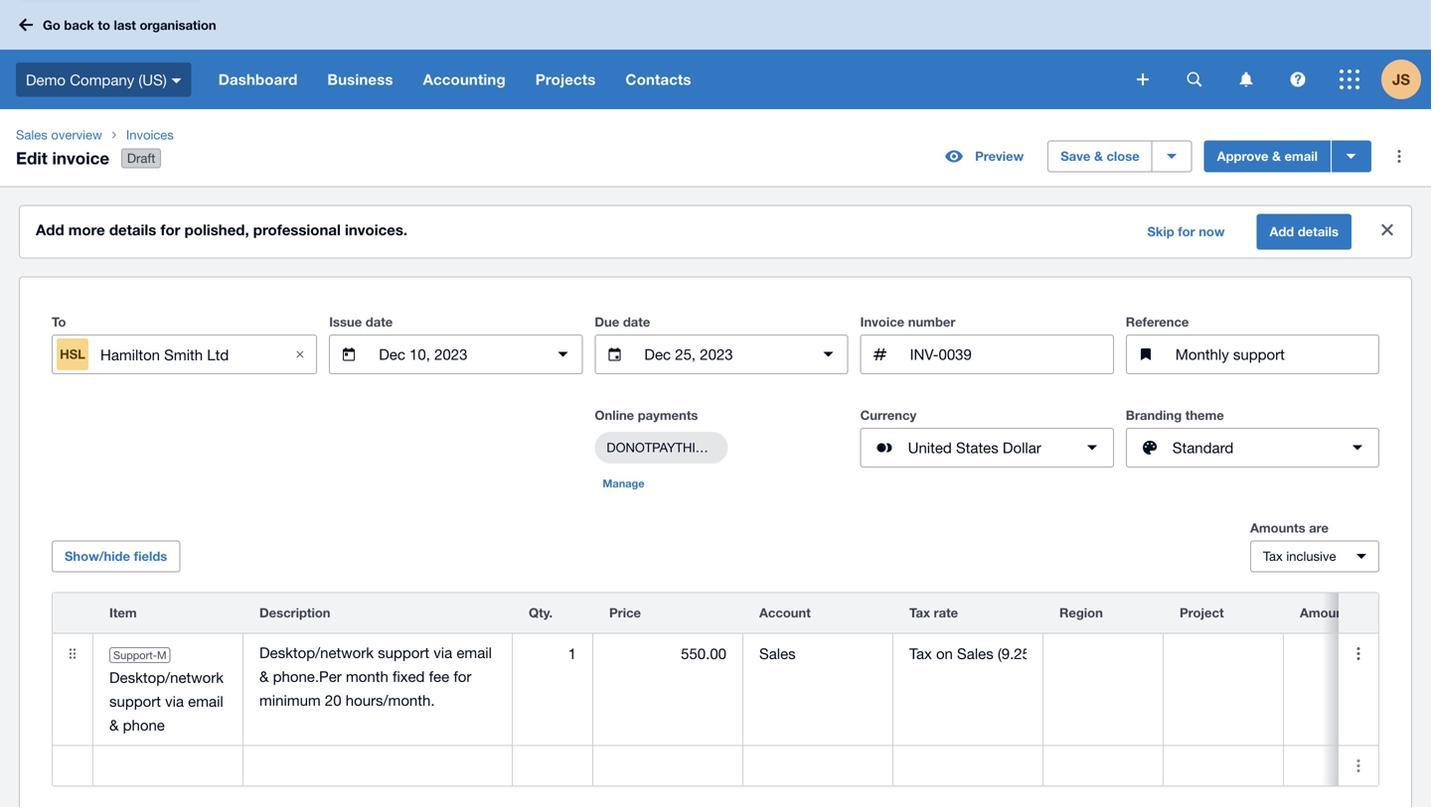 Task type: locate. For each thing, give the bounding box(es) containing it.
none field 'tax rate'
[[893, 635, 1043, 674]]

support
[[109, 693, 161, 711]]

dashboard link
[[203, 50, 312, 109]]

hamilton smith ltd
[[100, 346, 229, 364]]

1 vertical spatial price field
[[593, 748, 742, 786]]

0 vertical spatial email
[[1285, 149, 1318, 164]]

& for email
[[1272, 149, 1281, 164]]

show/hide fields
[[65, 549, 167, 565]]

more line item options image for quantity field for 1st 'description' text field from the bottom of the 'invoice line item list' element
[[1339, 747, 1378, 787]]

email
[[1285, 149, 1318, 164], [188, 693, 223, 711]]

& right approve
[[1272, 149, 1281, 164]]

to
[[98, 17, 110, 33]]

svg image up "approve & email"
[[1290, 72, 1305, 87]]

1 horizontal spatial for
[[1178, 224, 1195, 240]]

project-autocompleter text field
[[1164, 636, 1283, 673]]

1 more line item options image from the top
[[1339, 635, 1378, 674]]

invoice line item list element
[[52, 593, 1431, 788]]

js
[[1392, 71, 1410, 88]]

preview
[[975, 149, 1024, 164]]

Tax rate text field
[[893, 636, 1043, 673]]

date right due
[[623, 315, 650, 330]]

& inside button
[[1094, 149, 1103, 164]]

email inside button
[[1285, 149, 1318, 164]]

tax inside tax inclusive popup button
[[1263, 549, 1283, 565]]

0 vertical spatial tax
[[1263, 549, 1283, 565]]

demo
[[26, 71, 66, 88]]

save & close button
[[1048, 141, 1152, 173]]

& right save
[[1094, 149, 1103, 164]]

0 vertical spatial description text field
[[243, 635, 512, 720]]

0 horizontal spatial svg image
[[19, 18, 33, 31]]

edit
[[16, 148, 47, 168]]

go back to last organisation link
[[12, 7, 228, 42]]

1 vertical spatial description text field
[[243, 748, 512, 786]]

1 horizontal spatial add
[[1270, 224, 1294, 240]]

1 description text field from the top
[[243, 635, 512, 720]]

amounts
[[1250, 521, 1305, 536]]

organisation
[[140, 17, 216, 33]]

0 vertical spatial quantity field
[[513, 636, 592, 673]]

go back to last organisation
[[43, 17, 216, 33]]

Description text field
[[243, 635, 512, 720], [243, 748, 512, 786]]

email right via
[[188, 693, 223, 711]]

via
[[165, 693, 184, 711]]

desktop/network
[[109, 669, 224, 687]]

amount field for quantity field for 1st 'description' text field from the bottom of the 'invoice line item list' element more line item options image
[[1284, 748, 1431, 786]]

date
[[366, 315, 393, 330], [623, 315, 650, 330]]

0 vertical spatial more line item options image
[[1339, 635, 1378, 674]]

None field
[[93, 635, 242, 746], [743, 635, 892, 674], [893, 635, 1043, 674], [1044, 635, 1163, 674], [1164, 635, 1283, 674], [93, 747, 242, 787], [93, 635, 242, 746]]

description
[[259, 606, 330, 621]]

dollar
[[1003, 439, 1041, 457]]

draft
[[127, 151, 155, 166]]

hamilton
[[100, 346, 160, 364]]

are
[[1309, 521, 1329, 536]]

1 vertical spatial tax
[[909, 606, 930, 621]]

1 price field from the top
[[593, 636, 742, 673]]

Amount field
[[1284, 636, 1431, 673], [1284, 748, 1431, 786]]

Due date text field
[[642, 336, 801, 374]]

standard button
[[1126, 428, 1379, 468]]

email inside support-m desktop/network support via email & phone
[[188, 693, 223, 711]]

2 more line item options image from the top
[[1339, 747, 1378, 787]]

add right the now on the right top of page
[[1270, 224, 1294, 240]]

1 horizontal spatial details
[[1298, 224, 1339, 240]]

2 amount field from the top
[[1284, 748, 1431, 786]]

add left more
[[36, 221, 64, 239]]

svg image
[[1240, 72, 1253, 87], [1290, 72, 1305, 87], [1137, 74, 1149, 85], [172, 78, 182, 83]]

Quantity field
[[513, 636, 592, 673], [513, 748, 592, 786]]

for left the now on the right top of page
[[1178, 224, 1195, 240]]

sales
[[16, 127, 47, 143]]

for left polished,
[[161, 221, 180, 239]]

more line item options image
[[1339, 635, 1378, 674], [1339, 747, 1378, 787]]

contacts
[[626, 71, 691, 88]]

business
[[327, 71, 393, 88]]

date for due date
[[623, 315, 650, 330]]

details left close image
[[1298, 224, 1339, 240]]

1 vertical spatial more line item options image
[[1339, 747, 1378, 787]]

demo company (us)
[[26, 71, 167, 88]]

date for issue date
[[366, 315, 393, 330]]

phone
[[123, 717, 165, 735]]

svg image
[[19, 18, 33, 31], [1340, 70, 1360, 89], [1187, 72, 1202, 87]]

details right more
[[109, 221, 156, 239]]

tracking-categories-autocompleter text field
[[1044, 636, 1163, 673]]

for
[[161, 221, 180, 239], [1178, 224, 1195, 240]]

add more details for polished, professional invoices. status
[[20, 206, 1411, 258]]

now
[[1199, 224, 1225, 240]]

banner containing dashboard
[[0, 0, 1431, 109]]

& inside support-m desktop/network support via email & phone
[[109, 717, 119, 735]]

0 vertical spatial price field
[[593, 636, 742, 673]]

quantity field for 1st 'description' text field
[[513, 636, 592, 673]]

drag and drop line image
[[53, 635, 92, 674]]

invoice number
[[860, 315, 955, 330]]

currency
[[860, 408, 917, 423]]

projects
[[535, 71, 596, 88]]

tax left rate
[[909, 606, 930, 621]]

more
[[68, 221, 105, 239]]

online
[[595, 408, 634, 423]]

1 horizontal spatial tax
[[1263, 549, 1283, 565]]

&
[[1094, 149, 1103, 164], [1272, 149, 1281, 164], [109, 717, 119, 735]]

1 date from the left
[[366, 315, 393, 330]]

m
[[157, 650, 167, 663]]

details inside add details button
[[1298, 224, 1339, 240]]

0 vertical spatial amount field
[[1284, 636, 1431, 673]]

1 vertical spatial email
[[188, 693, 223, 711]]

show/hide
[[65, 549, 130, 565]]

date right issue
[[366, 315, 393, 330]]

2 date from the left
[[623, 315, 650, 330]]

amounts are
[[1250, 521, 1329, 536]]

Price field
[[593, 636, 742, 673], [593, 748, 742, 786]]

1 quantity field from the top
[[513, 636, 592, 673]]

tax inside 'invoice line item list' element
[[909, 606, 930, 621]]

amount
[[1300, 606, 1348, 621]]

polished,
[[185, 221, 249, 239]]

tax for tax rate
[[909, 606, 930, 621]]

0 horizontal spatial &
[[109, 717, 119, 735]]

1 horizontal spatial email
[[1285, 149, 1318, 164]]

contacts button
[[611, 50, 706, 109]]

2 quantity field from the top
[[513, 748, 592, 786]]

professional
[[253, 221, 341, 239]]

email right approve
[[1285, 149, 1318, 164]]

region
[[1059, 606, 1103, 621]]

add details button
[[1257, 214, 1352, 250]]

Issue date text field
[[377, 336, 535, 374]]

dashboard
[[218, 71, 298, 88]]

0 horizontal spatial date
[[366, 315, 393, 330]]

1 vertical spatial quantity field
[[513, 748, 592, 786]]

invoices link
[[118, 125, 201, 145]]

more line item options image for quantity field corresponding to 1st 'description' text field
[[1339, 635, 1378, 674]]

1 horizontal spatial date
[[623, 315, 650, 330]]

1 horizontal spatial &
[[1094, 149, 1103, 164]]

tax down amounts
[[1263, 549, 1283, 565]]

1 amount field from the top
[[1284, 636, 1431, 673]]

& left phone
[[109, 717, 119, 735]]

0 horizontal spatial add
[[36, 221, 64, 239]]

banner
[[0, 0, 1431, 109]]

online payments
[[595, 408, 698, 423]]

add inside button
[[1270, 224, 1294, 240]]

details
[[109, 221, 156, 239], [1298, 224, 1339, 240]]

2 price field from the top
[[593, 748, 742, 786]]

Invoice number text field
[[908, 336, 1113, 374]]

0 horizontal spatial tax
[[909, 606, 930, 621]]

reference
[[1126, 315, 1189, 330]]

united states dollar button
[[860, 428, 1114, 468]]

company
[[70, 71, 134, 88]]

add
[[36, 221, 64, 239], [1270, 224, 1294, 240]]

go
[[43, 17, 60, 33]]

price field for quantity field for 1st 'description' text field from the bottom of the 'invoice line item list' element
[[593, 748, 742, 786]]

& inside button
[[1272, 149, 1281, 164]]

0 horizontal spatial email
[[188, 693, 223, 711]]

2 horizontal spatial &
[[1272, 149, 1281, 164]]

svg image right (us)
[[172, 78, 182, 83]]

tax for tax inclusive
[[1263, 549, 1283, 565]]

approve & email
[[1217, 149, 1318, 164]]

1 vertical spatial amount field
[[1284, 748, 1431, 786]]



Task type: vqa. For each thing, say whether or not it's contained in the screenshot.
menu
no



Task type: describe. For each thing, give the bounding box(es) containing it.
tax rate
[[909, 606, 958, 621]]

invoice
[[52, 148, 109, 168]]

price field for quantity field corresponding to 1st 'description' text field
[[593, 636, 742, 673]]

close image
[[280, 335, 320, 375]]

sales overview
[[16, 127, 102, 143]]

0 horizontal spatial for
[[161, 221, 180, 239]]

Reference text field
[[1173, 336, 1378, 374]]

accounting button
[[408, 50, 521, 109]]

business button
[[312, 50, 408, 109]]

add for add more details for polished, professional invoices.
[[36, 221, 64, 239]]

branding theme
[[1126, 408, 1224, 423]]

tax inclusive
[[1263, 549, 1336, 565]]

states
[[956, 439, 999, 457]]

1 horizontal spatial svg image
[[1187, 72, 1202, 87]]

sales overview link
[[8, 125, 110, 145]]

manage button
[[595, 472, 653, 496]]

inclusive
[[1286, 549, 1336, 565]]

approve
[[1217, 149, 1269, 164]]

ltd
[[207, 346, 229, 364]]

branding
[[1126, 408, 1182, 423]]

more date options image
[[809, 335, 848, 375]]

add details
[[1270, 224, 1339, 240]]

theme
[[1185, 408, 1224, 423]]

hsl
[[60, 347, 85, 362]]

svg image inside go back to last organisation "link"
[[19, 18, 33, 31]]

skip
[[1147, 224, 1174, 240]]

back
[[64, 17, 94, 33]]

item
[[109, 606, 137, 621]]

invoice number element
[[860, 335, 1114, 375]]

js button
[[1381, 50, 1431, 109]]

due date
[[595, 315, 650, 330]]

support-m desktop/network support via email & phone
[[109, 650, 224, 735]]

add for add details
[[1270, 224, 1294, 240]]

support-
[[113, 650, 157, 663]]

close
[[1107, 149, 1140, 164]]

due
[[595, 315, 619, 330]]

issue
[[329, 315, 362, 330]]

account
[[759, 606, 811, 621]]

qty.
[[529, 606, 553, 621]]

amount field for more line item options image for quantity field corresponding to 1st 'description' text field
[[1284, 636, 1431, 673]]

skip for now
[[1147, 224, 1225, 240]]

more line item options element
[[1339, 594, 1378, 634]]

Account text field
[[743, 636, 892, 673]]

svg image up close
[[1137, 74, 1149, 85]]

& for close
[[1094, 149, 1103, 164]]

last
[[114, 17, 136, 33]]

approve & email button
[[1204, 141, 1331, 173]]

invoices
[[126, 127, 174, 143]]

svg image up approve
[[1240, 72, 1253, 87]]

price
[[609, 606, 641, 621]]

add more details for polished, professional invoices.
[[36, 221, 408, 239]]

tax inclusive button
[[1250, 541, 1379, 573]]

save & close
[[1061, 149, 1140, 164]]

more date options image
[[543, 335, 583, 375]]

united
[[908, 439, 952, 457]]

2 description text field from the top
[[243, 748, 512, 786]]

accounting
[[423, 71, 506, 88]]

to
[[52, 315, 66, 330]]

none field tracking-categories-autocompleter
[[1044, 635, 1163, 674]]

overview
[[51, 127, 102, 143]]

for inside button
[[1178, 224, 1195, 240]]

smith
[[164, 346, 203, 364]]

2 horizontal spatial svg image
[[1340, 70, 1360, 89]]

payments
[[638, 408, 698, 423]]

rate
[[934, 606, 958, 621]]

none field project-autocompleter
[[1164, 635, 1283, 674]]

fields
[[134, 549, 167, 565]]

invoices.
[[345, 221, 408, 239]]

united states dollar
[[908, 439, 1041, 457]]

manage
[[603, 478, 645, 491]]

svg image inside demo company (us) popup button
[[172, 78, 182, 83]]

0 horizontal spatial details
[[109, 221, 156, 239]]

Inventory item text field
[[93, 748, 242, 786]]

close image
[[1367, 210, 1407, 250]]

none field the account
[[743, 635, 892, 674]]

(us)
[[139, 71, 167, 88]]

quantity field for 1st 'description' text field from the bottom of the 'invoice line item list' element
[[513, 748, 592, 786]]

show/hide fields button
[[52, 541, 180, 573]]

issue date
[[329, 315, 393, 330]]

demo company (us) button
[[0, 50, 203, 109]]

more invoice options image
[[1379, 137, 1419, 177]]

preview button
[[933, 141, 1036, 173]]

save
[[1061, 149, 1091, 164]]

skip for now button
[[1135, 216, 1237, 248]]

number
[[908, 315, 955, 330]]

edit invoice
[[16, 148, 109, 168]]

projects button
[[521, 50, 611, 109]]

standard
[[1173, 439, 1234, 457]]

none field inventory item
[[93, 747, 242, 787]]



